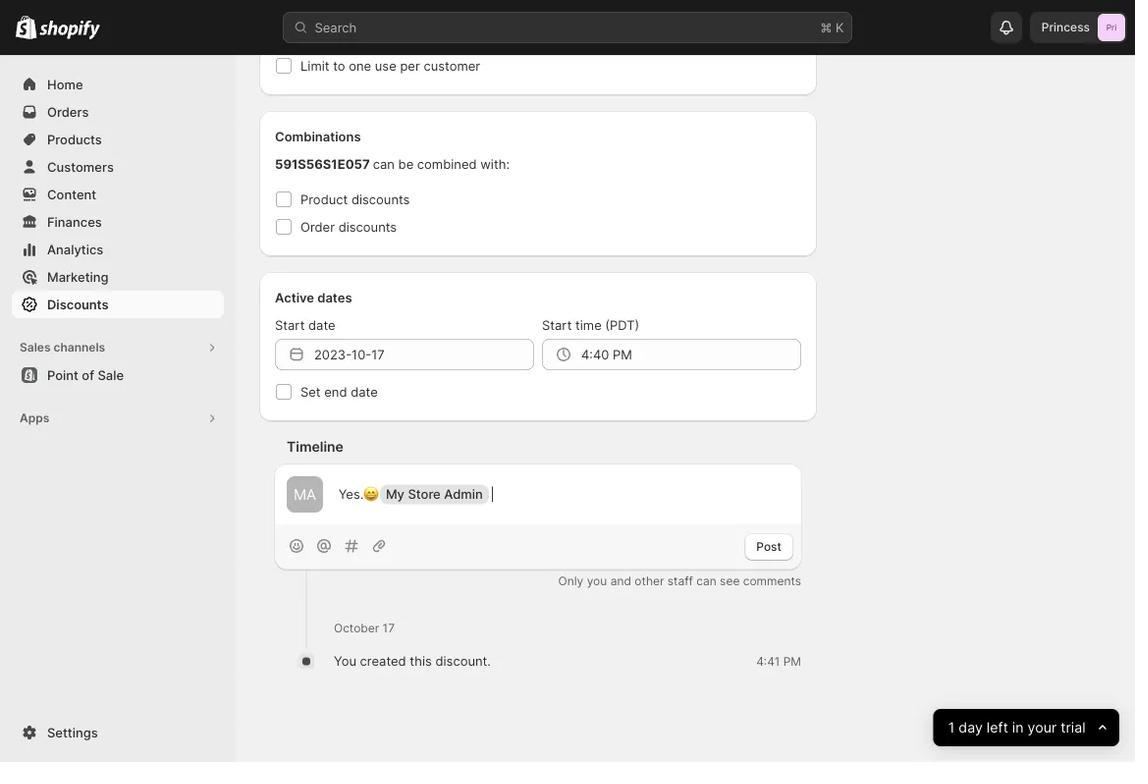 Task type: locate. For each thing, give the bounding box(es) containing it.
1 vertical spatial discounts
[[339, 220, 397, 235]]

customers
[[47, 159, 114, 174]]

date down the active dates
[[309, 318, 336, 333]]

Leave a comment... text field
[[335, 485, 790, 505]]

dates
[[318, 290, 352, 306]]

yes.😄
[[339, 487, 377, 503]]

your
[[1028, 720, 1058, 736]]

combinations
[[275, 129, 361, 144]]

can
[[373, 157, 395, 172], [697, 574, 717, 589]]

0 horizontal spatial can
[[373, 157, 395, 172]]

591s56s1e057 can be combined with:
[[275, 157, 510, 172]]

be
[[398, 157, 414, 172]]

order discounts
[[301, 220, 397, 235]]

avatar with initials m a image
[[287, 477, 323, 513]]

finances link
[[12, 208, 224, 236]]

sales channels button
[[12, 334, 224, 362]]

1 horizontal spatial start
[[542, 318, 572, 333]]

home link
[[12, 71, 224, 98]]

delete discount
[[953, 726, 1042, 740]]

date right end
[[351, 385, 378, 400]]

save
[[1073, 726, 1100, 740]]

apps
[[20, 411, 49, 425]]

channels
[[54, 340, 105, 355]]

you
[[587, 574, 607, 589]]

orders
[[47, 104, 89, 119]]

start down active
[[275, 318, 305, 333]]

2 start from the left
[[542, 318, 572, 333]]

(pdt)
[[606, 318, 640, 333]]

0 vertical spatial date
[[309, 318, 336, 333]]

⌘
[[821, 20, 833, 35]]

0 vertical spatial discounts
[[352, 192, 410, 207]]

start for start date
[[275, 318, 305, 333]]

to
[[333, 58, 345, 74]]

start left time
[[542, 318, 572, 333]]

home
[[47, 77, 83, 92]]

combined
[[417, 157, 477, 172]]

per
[[400, 58, 420, 74]]

orders link
[[12, 98, 224, 126]]

my
[[386, 487, 405, 503]]

sales channels
[[20, 340, 105, 355]]

discounts for product discounts
[[352, 192, 410, 207]]

date
[[309, 318, 336, 333], [351, 385, 378, 400]]

admin
[[444, 487, 483, 503]]

active dates
[[275, 290, 352, 306]]

one
[[349, 58, 372, 74]]

october 17
[[334, 621, 395, 636]]

0 vertical spatial can
[[373, 157, 395, 172]]

product
[[301, 192, 348, 207]]

discounts down 591s56s1e057 can be combined with:
[[352, 192, 410, 207]]

0 horizontal spatial start
[[275, 318, 305, 333]]

1 vertical spatial date
[[351, 385, 378, 400]]

17
[[383, 621, 395, 636]]

order
[[301, 220, 335, 235]]

1 start from the left
[[275, 318, 305, 333]]

time
[[576, 318, 602, 333]]

can left see
[[697, 574, 717, 589]]

customers link
[[12, 153, 224, 181]]

timeline
[[287, 439, 344, 456]]

this
[[410, 654, 432, 670]]

products link
[[12, 126, 224, 153]]

1 horizontal spatial can
[[697, 574, 717, 589]]

discounts
[[352, 192, 410, 207], [339, 220, 397, 235]]

1 horizontal spatial date
[[351, 385, 378, 400]]

4:41 pm
[[757, 655, 802, 669]]

shopify image
[[16, 15, 37, 39], [40, 20, 100, 40]]

analytics link
[[12, 236, 224, 263]]

1 day left in your trial
[[949, 720, 1086, 736]]

1
[[949, 720, 955, 736]]

see
[[720, 574, 740, 589]]

and
[[611, 574, 632, 589]]

can left be
[[373, 157, 395, 172]]

created
[[360, 654, 406, 670]]

post button
[[745, 534, 794, 561]]

comments
[[744, 574, 802, 589]]

discounts down product discounts at the left of page
[[339, 220, 397, 235]]

left
[[987, 720, 1009, 736]]



Task type: describe. For each thing, give the bounding box(es) containing it.
1 vertical spatial can
[[697, 574, 717, 589]]

sales
[[20, 340, 51, 355]]

of
[[82, 367, 94, 383]]

in
[[1013, 720, 1025, 736]]

0 horizontal spatial date
[[309, 318, 336, 333]]

set
[[301, 385, 321, 400]]

post
[[757, 540, 782, 554]]

discounts
[[47, 297, 109, 312]]

product discounts
[[301, 192, 410, 207]]

delete discount button
[[941, 719, 1053, 747]]

discounts link
[[12, 291, 224, 318]]

active
[[275, 290, 314, 306]]

finances
[[47, 214, 102, 229]]

analytics
[[47, 242, 103, 257]]

591s56s1e057
[[275, 157, 370, 172]]

staff
[[668, 574, 694, 589]]

search
[[315, 20, 357, 35]]

only you and other staff can see comments
[[559, 574, 802, 589]]

only
[[559, 574, 584, 589]]

pm
[[784, 655, 802, 669]]

point of sale
[[47, 367, 124, 383]]

discounts for order discounts
[[339, 220, 397, 235]]

point of sale button
[[0, 362, 236, 389]]

point
[[47, 367, 78, 383]]

october
[[334, 621, 379, 636]]

princess image
[[1098, 14, 1126, 41]]

day
[[959, 720, 984, 736]]

products
[[47, 132, 102, 147]]

apps button
[[12, 405, 224, 432]]

discount.
[[436, 654, 491, 670]]

point of sale link
[[12, 362, 224, 389]]

1 day left in your trial button
[[934, 709, 1120, 747]]

start time (pdt)
[[542, 318, 640, 333]]

content link
[[12, 181, 224, 208]]

1 horizontal spatial shopify image
[[40, 20, 100, 40]]

start for start time (pdt)
[[542, 318, 572, 333]]

limit
[[301, 58, 330, 74]]

start date
[[275, 318, 336, 333]]

marketing
[[47, 269, 109, 284]]

you
[[334, 654, 357, 670]]

k
[[836, 20, 844, 35]]

sale
[[98, 367, 124, 383]]

settings link
[[12, 719, 224, 747]]

customer
[[424, 58, 481, 74]]

marketing link
[[12, 263, 224, 291]]

⌘ k
[[821, 20, 844, 35]]

use
[[375, 58, 397, 74]]

store
[[408, 487, 441, 503]]

end
[[324, 385, 347, 400]]

trial
[[1062, 720, 1086, 736]]

other
[[635, 574, 665, 589]]

Start date text field
[[314, 339, 534, 371]]

Start time (PDT) text field
[[582, 339, 802, 371]]

with:
[[481, 157, 510, 172]]

yes.😄 my store admin
[[335, 487, 483, 503]]

you created this discount.
[[334, 654, 491, 670]]

4:41
[[757, 655, 780, 669]]

discount
[[993, 726, 1042, 740]]

limit to one use per customer
[[301, 58, 481, 74]]

delete
[[953, 726, 990, 740]]

content
[[47, 187, 96, 202]]

set end date
[[301, 385, 378, 400]]

princess
[[1042, 20, 1091, 34]]

save button
[[1061, 719, 1112, 747]]

0 horizontal spatial shopify image
[[16, 15, 37, 39]]



Task type: vqa. For each thing, say whether or not it's contained in the screenshot.
PM
yes



